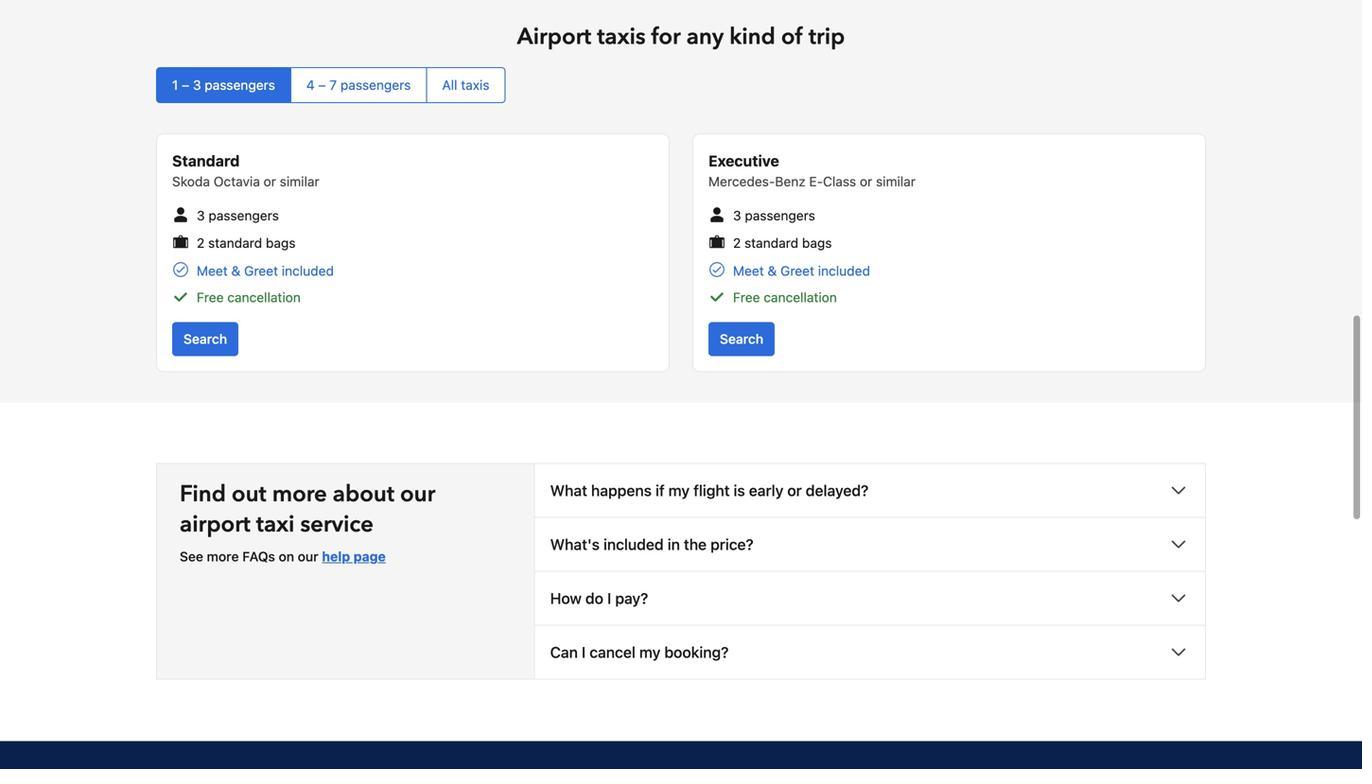 Task type: describe. For each thing, give the bounding box(es) containing it.
what happens if my flight is early or delayed? button
[[535, 464, 1205, 517]]

similar inside standard skoda octavia or similar
[[280, 173, 319, 189]]

early
[[749, 482, 784, 499]]

if
[[656, 482, 665, 499]]

meet for executive
[[733, 263, 764, 279]]

1 horizontal spatial i
[[607, 589, 611, 607]]

airport
[[517, 21, 591, 52]]

free for standard
[[197, 289, 224, 305]]

standard
[[172, 152, 240, 170]]

standard for standard
[[208, 235, 262, 251]]

taxi
[[256, 509, 295, 540]]

passengers down benz
[[745, 208, 815, 223]]

2 for standard
[[197, 235, 205, 251]]

bags for standard
[[266, 235, 296, 251]]

about
[[333, 479, 394, 510]]

greet for executive
[[781, 263, 814, 279]]

3 passengers for executive
[[733, 208, 815, 223]]

4
[[306, 77, 315, 93]]

can
[[550, 643, 578, 661]]

in
[[668, 535, 680, 553]]

search for standard
[[184, 331, 227, 347]]

or inside standard skoda octavia or similar
[[264, 173, 276, 189]]

4 – 7 passengers
[[306, 77, 411, 93]]

of
[[781, 21, 803, 52]]

free cancellation for standard
[[197, 289, 301, 305]]

how do i pay? button
[[535, 572, 1205, 625]]

3 passengers for standard
[[197, 208, 279, 223]]

help
[[322, 549, 350, 564]]

executive
[[709, 152, 779, 170]]

out
[[232, 479, 266, 510]]

executive mercedes-benz e-class or similar
[[709, 152, 916, 189]]

2 for executive
[[733, 235, 741, 251]]

page
[[353, 549, 386, 564]]

& for executive
[[768, 263, 777, 279]]

1 vertical spatial our
[[298, 549, 319, 564]]

all taxis
[[442, 77, 490, 93]]

airport
[[180, 509, 251, 540]]

7
[[329, 77, 337, 93]]

passengers right 7
[[340, 77, 411, 93]]

class
[[823, 173, 856, 189]]

standard skoda octavia or similar
[[172, 152, 319, 189]]

how
[[550, 589, 582, 607]]

trip
[[809, 21, 845, 52]]

search button for standard
[[172, 322, 239, 356]]

what's included in the price?
[[550, 535, 754, 553]]

or inside dropdown button
[[787, 482, 802, 499]]

similar inside executive mercedes-benz e-class or similar
[[876, 173, 916, 189]]

what's included in the price? button
[[535, 518, 1205, 571]]

flight
[[694, 482, 730, 499]]

– for 3
[[182, 77, 189, 93]]

1
[[172, 77, 178, 93]]

for
[[651, 21, 681, 52]]

free for executive
[[733, 289, 760, 305]]

0 vertical spatial more
[[272, 479, 327, 510]]

what happens if my flight is early or delayed?
[[550, 482, 869, 499]]

benz
[[775, 173, 806, 189]]

or inside executive mercedes-benz e-class or similar
[[860, 173, 872, 189]]

cancellation for standard
[[227, 289, 301, 305]]

meet & greet included for standard
[[197, 263, 334, 279]]



Task type: locate. For each thing, give the bounding box(es) containing it.
1 horizontal spatial my
[[669, 482, 690, 499]]

the
[[684, 535, 707, 553]]

2 search from the left
[[720, 331, 764, 347]]

2 meet from the left
[[733, 263, 764, 279]]

i right do
[[607, 589, 611, 607]]

passengers
[[205, 77, 275, 93], [340, 77, 411, 93], [209, 208, 279, 223], [745, 208, 815, 223]]

on
[[279, 549, 294, 564]]

0 horizontal spatial 2 standard bags
[[197, 235, 296, 251]]

1 horizontal spatial meet
[[733, 263, 764, 279]]

0 horizontal spatial meet & greet included
[[197, 263, 334, 279]]

1 greet from the left
[[244, 263, 278, 279]]

price?
[[711, 535, 754, 553]]

1 free cancellation from the left
[[197, 289, 301, 305]]

meet & greet included down benz
[[733, 263, 870, 279]]

1 horizontal spatial search button
[[709, 322, 775, 356]]

standard for executive
[[745, 235, 799, 251]]

1 horizontal spatial free
[[733, 289, 760, 305]]

1 horizontal spatial free cancellation
[[733, 289, 837, 305]]

3 for standard
[[197, 208, 205, 223]]

3 passengers
[[197, 208, 279, 223], [733, 208, 815, 223]]

0 horizontal spatial 3 passengers
[[197, 208, 279, 223]]

pay?
[[615, 589, 648, 607]]

taxis right all
[[461, 77, 490, 93]]

i right the can
[[582, 643, 586, 661]]

1 meet from the left
[[197, 263, 228, 279]]

– for 7
[[318, 77, 326, 93]]

1 horizontal spatial 2 standard bags
[[733, 235, 832, 251]]

0 vertical spatial taxis
[[597, 21, 646, 52]]

passengers right 1
[[205, 77, 275, 93]]

search for executive
[[720, 331, 764, 347]]

3 down skoda at the top of page
[[197, 208, 205, 223]]

1 horizontal spatial 2
[[733, 235, 741, 251]]

can i cancel my booking?
[[550, 643, 729, 661]]

0 vertical spatial i
[[607, 589, 611, 607]]

kind
[[730, 21, 776, 52]]

0 horizontal spatial taxis
[[461, 77, 490, 93]]

2 bags from the left
[[802, 235, 832, 251]]

2 search button from the left
[[709, 322, 775, 356]]

1 – 3 passengers
[[172, 77, 275, 93]]

greet down benz
[[781, 263, 814, 279]]

2 standard bags down the octavia
[[197, 235, 296, 251]]

our
[[400, 479, 435, 510], [298, 549, 319, 564]]

search
[[184, 331, 227, 347], [720, 331, 764, 347]]

free cancellation for executive
[[733, 289, 837, 305]]

2 meet & greet included from the left
[[733, 263, 870, 279]]

0 horizontal spatial &
[[231, 263, 241, 279]]

cancel
[[590, 643, 636, 661]]

1 & from the left
[[231, 263, 241, 279]]

or right early
[[787, 482, 802, 499]]

octavia
[[214, 173, 260, 189]]

passengers down the octavia
[[209, 208, 279, 223]]

see
[[180, 549, 203, 564]]

how do i pay?
[[550, 589, 648, 607]]

0 horizontal spatial our
[[298, 549, 319, 564]]

find
[[180, 479, 226, 510]]

taxis left for
[[597, 21, 646, 52]]

search button
[[172, 322, 239, 356], [709, 322, 775, 356]]

0 horizontal spatial standard
[[208, 235, 262, 251]]

delayed?
[[806, 482, 869, 499]]

taxis for all
[[461, 77, 490, 93]]

or
[[264, 173, 276, 189], [860, 173, 872, 189], [787, 482, 802, 499]]

bags for executive
[[802, 235, 832, 251]]

3 inside sort results by element
[[193, 77, 201, 93]]

1 search from the left
[[184, 331, 227, 347]]

meet down skoda at the top of page
[[197, 263, 228, 279]]

faqs
[[242, 549, 275, 564]]

included inside "what's included in the price?" dropdown button
[[604, 535, 664, 553]]

1 vertical spatial my
[[639, 643, 661, 661]]

2 standard bags for executive
[[733, 235, 832, 251]]

0 horizontal spatial included
[[282, 263, 334, 279]]

meet
[[197, 263, 228, 279], [733, 263, 764, 279]]

0 horizontal spatial bags
[[266, 235, 296, 251]]

standard
[[208, 235, 262, 251], [745, 235, 799, 251]]

or right the octavia
[[264, 173, 276, 189]]

more right out at the left bottom of the page
[[272, 479, 327, 510]]

3 right 1
[[193, 77, 201, 93]]

3 passengers down the octavia
[[197, 208, 279, 223]]

1 horizontal spatial –
[[318, 77, 326, 93]]

more right see
[[207, 549, 239, 564]]

greet down the octavia
[[244, 263, 278, 279]]

1 similar from the left
[[280, 173, 319, 189]]

2 free from the left
[[733, 289, 760, 305]]

cancellation
[[227, 289, 301, 305], [764, 289, 837, 305]]

2 down skoda at the top of page
[[197, 235, 205, 251]]

1 horizontal spatial search
[[720, 331, 764, 347]]

2 horizontal spatial included
[[818, 263, 870, 279]]

our right on
[[298, 549, 319, 564]]

1 horizontal spatial cancellation
[[764, 289, 837, 305]]

included for executive
[[818, 263, 870, 279]]

& for standard
[[231, 263, 241, 279]]

greet
[[244, 263, 278, 279], [781, 263, 814, 279]]

free
[[197, 289, 224, 305], [733, 289, 760, 305]]

0 horizontal spatial –
[[182, 77, 189, 93]]

what's
[[550, 535, 600, 553]]

my right cancel
[[639, 643, 661, 661]]

i
[[607, 589, 611, 607], [582, 643, 586, 661]]

1 vertical spatial taxis
[[461, 77, 490, 93]]

skoda
[[172, 173, 210, 189]]

0 horizontal spatial my
[[639, 643, 661, 661]]

similar right class
[[876, 173, 916, 189]]

similar
[[280, 173, 319, 189], [876, 173, 916, 189]]

airport taxis for any kind of trip
[[517, 21, 845, 52]]

taxis for airport
[[597, 21, 646, 52]]

my right if
[[669, 482, 690, 499]]

2 & from the left
[[768, 263, 777, 279]]

taxis
[[597, 21, 646, 52], [461, 77, 490, 93]]

1 vertical spatial i
[[582, 643, 586, 661]]

service
[[300, 509, 374, 540]]

2 2 from the left
[[733, 235, 741, 251]]

& down the octavia
[[231, 263, 241, 279]]

2 standard bags
[[197, 235, 296, 251], [733, 235, 832, 251]]

all
[[442, 77, 457, 93]]

booking?
[[664, 643, 729, 661]]

1 horizontal spatial taxis
[[597, 21, 646, 52]]

e-
[[809, 173, 823, 189]]

my
[[669, 482, 690, 499], [639, 643, 661, 661]]

help page link
[[322, 549, 386, 564]]

0 horizontal spatial meet
[[197, 263, 228, 279]]

–
[[182, 77, 189, 93], [318, 77, 326, 93]]

1 horizontal spatial standard
[[745, 235, 799, 251]]

meet & greet included down the octavia
[[197, 263, 334, 279]]

1 horizontal spatial bags
[[802, 235, 832, 251]]

happens
[[591, 482, 652, 499]]

2 cancellation from the left
[[764, 289, 837, 305]]

bags
[[266, 235, 296, 251], [802, 235, 832, 251]]

can i cancel my booking? button
[[535, 626, 1205, 679]]

2
[[197, 235, 205, 251], [733, 235, 741, 251]]

2 standard bags for standard
[[197, 235, 296, 251]]

1 horizontal spatial included
[[604, 535, 664, 553]]

0 horizontal spatial search
[[184, 331, 227, 347]]

1 – from the left
[[182, 77, 189, 93]]

1 horizontal spatial greet
[[781, 263, 814, 279]]

cancellation for executive
[[764, 289, 837, 305]]

1 horizontal spatial or
[[787, 482, 802, 499]]

&
[[231, 263, 241, 279], [768, 263, 777, 279]]

– left 7
[[318, 77, 326, 93]]

2 free cancellation from the left
[[733, 289, 837, 305]]

1 cancellation from the left
[[227, 289, 301, 305]]

& down benz
[[768, 263, 777, 279]]

meet & greet included for executive
[[733, 263, 870, 279]]

our right the about
[[400, 479, 435, 510]]

my inside dropdown button
[[669, 482, 690, 499]]

similar right the octavia
[[280, 173, 319, 189]]

1 2 standard bags from the left
[[197, 235, 296, 251]]

3 down "mercedes-"
[[733, 208, 741, 223]]

bags down standard skoda octavia or similar
[[266, 235, 296, 251]]

2 standard from the left
[[745, 235, 799, 251]]

standard down benz
[[745, 235, 799, 251]]

do
[[585, 589, 604, 607]]

1 vertical spatial more
[[207, 549, 239, 564]]

my for booking?
[[639, 643, 661, 661]]

meet & greet included
[[197, 263, 334, 279], [733, 263, 870, 279]]

3
[[193, 77, 201, 93], [197, 208, 205, 223], [733, 208, 741, 223]]

search button for executive
[[709, 322, 775, 356]]

1 horizontal spatial meet & greet included
[[733, 263, 870, 279]]

or right class
[[860, 173, 872, 189]]

my inside dropdown button
[[639, 643, 661, 661]]

is
[[734, 482, 745, 499]]

1 free from the left
[[197, 289, 224, 305]]

0 horizontal spatial free cancellation
[[197, 289, 301, 305]]

0 horizontal spatial 2
[[197, 235, 205, 251]]

3 for executive
[[733, 208, 741, 223]]

1 search button from the left
[[172, 322, 239, 356]]

more
[[272, 479, 327, 510], [207, 549, 239, 564]]

2 2 standard bags from the left
[[733, 235, 832, 251]]

0 horizontal spatial cancellation
[[227, 289, 301, 305]]

meet for standard
[[197, 263, 228, 279]]

2 similar from the left
[[876, 173, 916, 189]]

0 horizontal spatial greet
[[244, 263, 278, 279]]

taxis inside sort results by element
[[461, 77, 490, 93]]

1 2 from the left
[[197, 235, 205, 251]]

0 vertical spatial our
[[400, 479, 435, 510]]

0 vertical spatial my
[[669, 482, 690, 499]]

included for standard
[[282, 263, 334, 279]]

0 horizontal spatial search button
[[172, 322, 239, 356]]

bags down e-
[[802, 235, 832, 251]]

0 horizontal spatial more
[[207, 549, 239, 564]]

my for flight
[[669, 482, 690, 499]]

included
[[282, 263, 334, 279], [818, 263, 870, 279], [604, 535, 664, 553]]

1 horizontal spatial similar
[[876, 173, 916, 189]]

– right 1
[[182, 77, 189, 93]]

3 passengers down benz
[[733, 208, 815, 223]]

standard down the octavia
[[208, 235, 262, 251]]

greet for standard
[[244, 263, 278, 279]]

1 horizontal spatial &
[[768, 263, 777, 279]]

footer
[[0, 740, 1362, 769]]

any
[[686, 21, 724, 52]]

2 standard bags down benz
[[733, 235, 832, 251]]

2 3 passengers from the left
[[733, 208, 815, 223]]

0 horizontal spatial free
[[197, 289, 224, 305]]

mercedes-
[[709, 173, 775, 189]]

1 3 passengers from the left
[[197, 208, 279, 223]]

0 horizontal spatial similar
[[280, 173, 319, 189]]

0 horizontal spatial i
[[582, 643, 586, 661]]

0 horizontal spatial or
[[264, 173, 276, 189]]

2 horizontal spatial or
[[860, 173, 872, 189]]

free cancellation
[[197, 289, 301, 305], [733, 289, 837, 305]]

1 bags from the left
[[266, 235, 296, 251]]

find out more about our airport taxi service see more faqs on our help page
[[180, 479, 435, 564]]

what
[[550, 482, 587, 499]]

sort results by element
[[156, 67, 1206, 103]]

2 down "mercedes-"
[[733, 235, 741, 251]]

2 – from the left
[[318, 77, 326, 93]]

1 horizontal spatial 3 passengers
[[733, 208, 815, 223]]

1 horizontal spatial more
[[272, 479, 327, 510]]

1 meet & greet included from the left
[[197, 263, 334, 279]]

1 horizontal spatial our
[[400, 479, 435, 510]]

2 greet from the left
[[781, 263, 814, 279]]

meet down "mercedes-"
[[733, 263, 764, 279]]

1 standard from the left
[[208, 235, 262, 251]]



Task type: vqa. For each thing, say whether or not it's contained in the screenshot.
Resort
no



